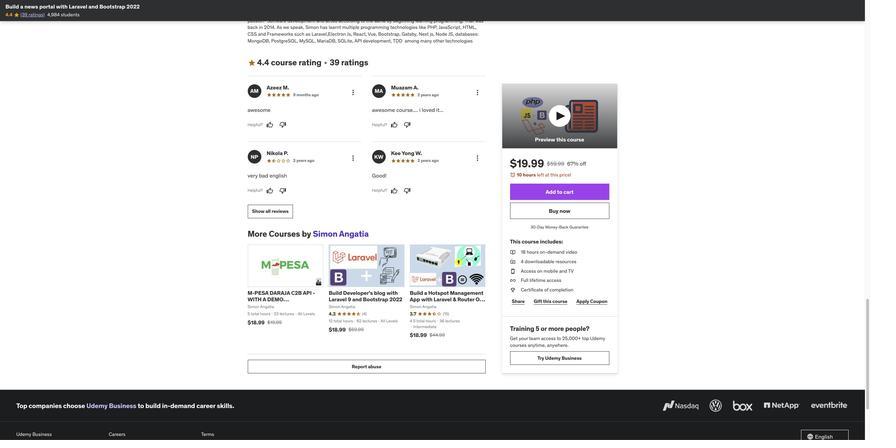 Task type: describe. For each thing, give the bounding box(es) containing it.
top
[[16, 402, 27, 410]]

39
[[330, 57, 340, 68]]

1 vertical spatial of
[[545, 287, 549, 293]]

bachelor
[[305, 11, 323, 17]]

1 vertical spatial udemy business link
[[16, 430, 103, 439]]

trained
[[299, 0, 314, 4]]

years for muazam a.
[[421, 92, 431, 97]]

azeez m.
[[267, 84, 289, 91]]

day
[[538, 225, 545, 230]]

apply coupon button
[[575, 295, 610, 308]]

html,
[[463, 24, 477, 30]]

0 vertical spatial udemy business link
[[86, 402, 136, 410]]

software
[[371, 0, 390, 4]]

0 vertical spatial in
[[328, 4, 331, 10]]

$18.99 for build a hotspot management app with laravel & router os api
[[410, 332, 427, 339]]

m-pesa daraja  c2b api - with a demo project(laravel) link
[[248, 289, 315, 309]]

report abuse
[[352, 364, 382, 370]]

years inside simon is  both a college trained and self-taught full stack software developer, programming tutor and mentor. he has more than 4 years experience in programming, having began programming while at the university. he went to university to study bachelor of commerce and its when he was still in campus that he learn't about his passion- software development and acted according to the same by beginning learning programming. that was back in 2014. as we speak, simon has learnt multiple programming technologies like php, javascript, html, css and frameworks such as laravel,electron js, react, vue, bootstrap, gatsby, next js, node js, databases: mongodb, postgresql, mysql, mariadb, sqlite, api development, tdd  among many other technologies
[[290, 4, 302, 10]]

courses
[[269, 229, 300, 239]]

study
[[292, 11, 304, 17]]

more
[[248, 229, 267, 239]]

multiple
[[343, 24, 360, 30]]

nasdaq image
[[662, 398, 701, 413]]

lifetime
[[530, 277, 546, 283]]

back
[[248, 24, 258, 30]]

money-
[[546, 225, 560, 230]]

ago for nikola p.
[[308, 158, 315, 163]]

when
[[369, 11, 380, 17]]

2 years ago for kee yong w.
[[418, 158, 439, 163]]

mark review by azeez m. as unhelpful image
[[280, 122, 286, 128]]

0 horizontal spatial total
[[251, 311, 259, 316]]

4.5
[[410, 318, 416, 323]]

0 horizontal spatial laravel
[[69, 3, 87, 10]]

course down completion
[[553, 298, 568, 304]]

postgresql,
[[271, 38, 298, 44]]

4 inside simon is  both a college trained and self-taught full stack software developer, programming tutor and mentor. he has more than 4 years experience in programming, having began programming while at the university. he went to university to study bachelor of commerce and its when he was still in campus that he learn't about his passion- software development and acted according to the same by beginning learning programming. that was back in 2014. as we speak, simon has learnt multiple programming technologies like php, javascript, html, css and frameworks such as laravel,electron js, react, vue, bootstrap, gatsby, next js, node js, databases: mongodb, postgresql, mysql, mariadb, sqlite, api development, tdd  among many other technologies
[[286, 4, 289, 10]]

0 horizontal spatial $18.99
[[248, 319, 265, 326]]

$18.99 for build  developer's blog with laravel 9 and bootstrap 2022
[[329, 326, 346, 333]]

while
[[423, 4, 434, 10]]

2 he from the left
[[471, 4, 477, 10]]

resources
[[556, 259, 577, 265]]

2 vertical spatial in
[[259, 24, 263, 30]]

build  developer's blog with laravel 9 and bootstrap 2022 link
[[329, 289, 403, 303]]

bootstrap,
[[379, 31, 401, 37]]

4.3
[[329, 311, 336, 317]]

laravel,electron
[[312, 31, 346, 37]]

1 vertical spatial full
[[521, 277, 529, 283]]

demo
[[267, 296, 284, 303]]

preview
[[535, 136, 556, 143]]

0 horizontal spatial has
[[255, 4, 263, 10]]

still
[[397, 11, 405, 17]]

1 vertical spatial in
[[406, 11, 410, 17]]

this
[[510, 238, 521, 245]]

gift
[[534, 298, 543, 304]]

udemy inside training 5 or more people? get your team access to 25,000+ top udemy courses anytime, anywhere.
[[591, 335, 606, 342]]

bootstrap for laravel
[[99, 3, 125, 10]]

project(laravel)
[[248, 302, 298, 309]]

to inside "button"
[[558, 188, 563, 195]]

node
[[436, 31, 448, 37]]

bootstrap for 9
[[363, 296, 389, 303]]

development
[[288, 18, 316, 24]]

it...
[[437, 106, 444, 113]]

left
[[537, 172, 545, 178]]

try udemy business link
[[510, 352, 610, 365]]

months
[[297, 92, 311, 97]]

2 for muazam a.
[[418, 92, 420, 97]]

4.4 for 4.4 course rating
[[257, 57, 269, 68]]

gift this course
[[534, 298, 568, 304]]

18
[[521, 249, 526, 255]]

18 hours on-demand video
[[521, 249, 578, 255]]

more inside training 5 or more people? get your team access to 25,000+ top udemy courses anytime, anywhere.
[[549, 325, 564, 333]]

yong
[[402, 150, 415, 157]]

this for gift
[[544, 298, 552, 304]]

levels for 62 lectures
[[387, 318, 398, 323]]

1 horizontal spatial 4
[[521, 259, 524, 265]]

2 vertical spatial programming
[[361, 24, 390, 30]]

9 months ago
[[293, 92, 319, 97]]

mentor.
[[464, 0, 481, 4]]

of inside simon is  both a college trained and self-taught full stack software developer, programming tutor and mentor. he has more than 4 years experience in programming, having began programming while at the university. he went to university to study bachelor of commerce and its when he was still in campus that he learn't about his passion- software development and acted according to the same by beginning learning programming. that was back in 2014. as we speak, simon has learnt multiple programming technologies like php, javascript, html, css and frameworks such as laravel,electron js, react, vue, bootstrap, gatsby, next js, node js, databases: mongodb, postgresql, mysql, mariadb, sqlite, api development, tdd  among many other technologies
[[324, 11, 328, 17]]

all
[[266, 208, 271, 214]]

1 horizontal spatial business
[[109, 402, 136, 410]]

mark review by nikola p. as helpful image
[[267, 187, 274, 194]]

laravel inside 'build a hotspot management app with laravel & router os api'
[[434, 296, 452, 303]]

off
[[580, 160, 587, 167]]

to down the its
[[361, 18, 365, 24]]

and inside the build  developer's blog with laravel 9 and bootstrap 2022 simon angatia
[[353, 296, 362, 303]]

training 5 or more people? get your team access to 25,000+ top udemy courses anytime, anywhere.
[[510, 325, 606, 348]]

10
[[517, 172, 522, 178]]

additional actions for review by muazam a. image
[[474, 88, 482, 97]]

0 vertical spatial 9
[[293, 92, 296, 97]]

speak,
[[291, 24, 305, 30]]

1 horizontal spatial the
[[440, 4, 447, 10]]

helpful? for awesome
[[248, 122, 263, 127]]

api inside 'build a hotspot management app with laravel & router os api'
[[410, 302, 419, 309]]

anywhere.
[[548, 342, 569, 348]]

access inside training 5 or more people? get your team access to 25,000+ top udemy courses anytime, anywhere.
[[542, 335, 556, 342]]

hours for 23 lectures
[[260, 311, 271, 316]]

2 years ago for muazam a.
[[418, 92, 439, 97]]

small image
[[808, 433, 814, 440]]

2 vertical spatial business
[[32, 431, 52, 438]]

a for build a hotspot management app with laravel & router os api
[[425, 289, 428, 296]]

mark review by kee yong w. as helpful image
[[391, 187, 398, 194]]

helpful? for good!
[[372, 188, 388, 193]]

many
[[421, 38, 432, 44]]

4 downloadable resources
[[521, 259, 577, 265]]

2 horizontal spatial business
[[562, 355, 582, 361]]

careers link
[[109, 430, 196, 439]]

1 vertical spatial demand
[[170, 402, 195, 410]]

2 for kee yong w.
[[418, 158, 420, 163]]

full inside simon is  both a college trained and self-taught full stack software developer, programming tutor and mentor. he has more than 4 years experience in programming, having began programming while at the university. he went to university to study bachelor of commerce and its when he was still in campus that he learn't about his passion- software development and acted according to the same by beginning learning programming. that was back in 2014. as we speak, simon has learnt multiple programming technologies like php, javascript, html, css and frameworks such as laravel,electron js, react, vue, bootstrap, gatsby, next js, node js, databases: mongodb, postgresql, mysql, mariadb, sqlite, api development, tdd  among many other technologies
[[349, 0, 357, 4]]

10 hours left at this price!
[[517, 172, 572, 178]]

5 inside training 5 or more people? get your team access to 25,000+ top udemy courses anytime, anywhere.
[[536, 325, 540, 333]]

all levels for 23 lectures
[[298, 311, 315, 316]]

1 vertical spatial the
[[366, 18, 373, 24]]

0 vertical spatial access
[[547, 277, 562, 283]]

volkswagen image
[[709, 398, 724, 413]]

pesa
[[255, 289, 269, 296]]

m-
[[248, 289, 255, 296]]

apply coupon
[[577, 298, 608, 304]]

to left build
[[138, 402, 144, 410]]

hours for 62 lectures
[[343, 318, 353, 323]]

67%
[[568, 160, 579, 167]]

2014.
[[264, 24, 276, 30]]

additional actions for review by nikola p. image
[[349, 154, 357, 162]]

or
[[541, 325, 547, 333]]

(39 ratings)
[[20, 12, 45, 18]]

skills.
[[217, 402, 234, 410]]

commerce
[[330, 11, 352, 17]]

1 horizontal spatial was
[[476, 18, 484, 24]]

terms link
[[201, 430, 288, 439]]

passion-
[[248, 18, 266, 24]]

36 lectures intermediate
[[414, 318, 460, 329]]

build for build a hotspot management app with laravel & router os api
[[410, 289, 423, 296]]

os
[[476, 296, 484, 303]]

reviews
[[272, 208, 289, 214]]

people?
[[566, 325, 590, 333]]

simon angatia for laravel
[[410, 304, 437, 309]]

udemy down top at the bottom left of the page
[[16, 431, 31, 438]]

course up 18
[[522, 238, 539, 245]]

with inside 'build a hotspot management app with laravel & router os api'
[[422, 296, 433, 303]]

medium image
[[248, 59, 256, 67]]

programming.
[[434, 18, 464, 24]]

helpful? for awesome course.... i loved it...
[[372, 122, 388, 127]]

to inside training 5 or more people? get your team access to 25,000+ top udemy courses anytime, anywhere.
[[557, 335, 562, 342]]

4,984
[[47, 12, 60, 18]]

programming,
[[332, 4, 362, 10]]

cart
[[564, 188, 574, 195]]

total for build  developer's blog with laravel 9 and bootstrap 2022
[[334, 318, 342, 323]]

0 vertical spatial $19.99
[[510, 156, 545, 170]]

1 vertical spatial by
[[302, 229, 311, 239]]

2 for nikola p.
[[293, 158, 296, 163]]

4.4 for 4.4
[[5, 12, 12, 18]]

box image
[[732, 398, 755, 413]]

1 horizontal spatial at
[[546, 172, 550, 178]]

0 horizontal spatial with
[[56, 3, 68, 10]]

management
[[450, 289, 484, 296]]

report
[[352, 364, 367, 370]]

css
[[248, 31, 257, 37]]

1 vertical spatial technologies
[[446, 38, 473, 44]]

english
[[270, 172, 287, 179]]

mark review by muazam a. as helpful image
[[391, 122, 398, 128]]

hours for 36 lectures
[[426, 318, 436, 323]]

coupon
[[591, 298, 608, 304]]

bad
[[259, 172, 268, 179]]

xsmall image for full
[[510, 277, 516, 284]]

awesome for awesome course.... i loved it...
[[372, 106, 395, 113]]

kw
[[375, 153, 384, 160]]



Task type: locate. For each thing, give the bounding box(es) containing it.
his
[[473, 11, 479, 17]]

1 horizontal spatial by
[[387, 18, 392, 24]]

mark review by nikola p. as unhelpful image
[[280, 187, 286, 194]]

university
[[265, 11, 285, 17]]

build
[[145, 402, 161, 410]]

1 he from the left
[[248, 4, 254, 10]]

that
[[428, 11, 437, 17]]

udemy right choose
[[86, 402, 108, 410]]

1 vertical spatial $19.99
[[268, 319, 282, 325]]

$19.99 inside $18.99 $19.99
[[268, 319, 282, 325]]

lectures for 36 lectures intermediate
[[446, 318, 460, 323]]

0 horizontal spatial more
[[264, 4, 275, 10]]

he down "began"
[[381, 11, 387, 17]]

same
[[375, 18, 386, 24]]

hours up $18.99 $59.99
[[343, 318, 353, 323]]

udemy business link up the careers
[[86, 402, 136, 410]]

0 vertical spatial full
[[349, 0, 357, 4]]

a inside simon is  both a college trained and self-taught full stack software developer, programming tutor and mentor. he has more than 4 years experience in programming, having began programming while at the university. he went to university to study bachelor of commerce and its when he was still in campus that he learn't about his passion- software development and acted according to the same by beginning learning programming. that was back in 2014. as we speak, simon has learnt multiple programming technologies like php, javascript, html, css and frameworks such as laravel,electron js, react, vue, bootstrap, gatsby, next js, node js, databases: mongodb, postgresql, mysql, mariadb, sqlite, api development, tdd  among many other technologies
[[279, 0, 282, 4]]

by right same
[[387, 18, 392, 24]]

am
[[250, 88, 259, 94]]

kee
[[391, 150, 401, 157]]

0 vertical spatial 4
[[286, 4, 289, 10]]

4 down college
[[286, 4, 289, 10]]

2 vertical spatial api
[[410, 302, 419, 309]]

college
[[283, 0, 298, 4]]

has up laravel,electron
[[320, 24, 328, 30]]

helpful? left mark review by azeez m. as helpful icon
[[248, 122, 263, 127]]

$59.99 for $18.99
[[349, 326, 364, 333]]

mark review by azeez m. as helpful image
[[267, 122, 274, 128]]

1 vertical spatial levels
[[387, 318, 398, 323]]

js,
[[347, 31, 352, 37]]

xsmall image for certificate
[[510, 287, 516, 293]]

business down anywhere. on the bottom right
[[562, 355, 582, 361]]

2022 for build  developer's blog with laravel 9 and bootstrap 2022 simon angatia
[[390, 296, 403, 303]]

that
[[465, 18, 475, 24]]

0 vertical spatial was
[[388, 11, 396, 17]]

1 vertical spatial business
[[109, 402, 136, 410]]

to left cart on the right
[[558, 188, 563, 195]]

gatsby,
[[402, 31, 418, 37]]

about
[[459, 11, 471, 17]]

1 vertical spatial access
[[542, 335, 556, 342]]

awesome for awesome
[[248, 106, 271, 113]]

share
[[512, 298, 525, 304]]

campus
[[411, 11, 427, 17]]

xsmall image
[[510, 249, 516, 256], [510, 277, 516, 284]]

with up 4,984 students
[[56, 3, 68, 10]]

simon angatia up 5 total hours
[[248, 304, 274, 309]]

to up anywhere. on the bottom right
[[557, 335, 562, 342]]

with inside the build  developer's blog with laravel 9 and bootstrap 2022 simon angatia
[[387, 289, 398, 296]]

udemy
[[591, 335, 606, 342], [546, 355, 561, 361], [86, 402, 108, 410], [16, 431, 31, 438]]

0 horizontal spatial lectures
[[280, 311, 295, 316]]

all levels right 23 lectures
[[298, 311, 315, 316]]

years for kee yong w.
[[421, 158, 431, 163]]

xsmall image left access in the bottom right of the page
[[510, 268, 516, 275]]

by inside simon is  both a college trained and self-taught full stack software developer, programming tutor and mentor. he has more than 4 years experience in programming, having began programming while at the university. he went to university to study bachelor of commerce and its when he was still in campus that he learn't about his passion- software development and acted according to the same by beginning learning programming. that was back in 2014. as we speak, simon has learnt multiple programming technologies like php, javascript, html, css and frameworks such as laravel,electron js, react, vue, bootstrap, gatsby, next js, node js, databases: mongodb, postgresql, mysql, mariadb, sqlite, api development, tdd  among many other technologies
[[387, 18, 392, 24]]

learn't
[[445, 11, 458, 17]]

more right or
[[549, 325, 564, 333]]

helpful? left mark review by nikola p. as helpful image
[[248, 188, 263, 193]]

0 horizontal spatial in
[[259, 24, 263, 30]]

alarm image
[[510, 172, 516, 177]]

30-
[[531, 225, 538, 230]]

nikola
[[267, 150, 283, 157]]

1 vertical spatial 5
[[536, 325, 540, 333]]

0 horizontal spatial all levels
[[298, 311, 315, 316]]

2 horizontal spatial $18.99
[[410, 332, 427, 339]]

4 down 18
[[521, 259, 524, 265]]

with
[[248, 296, 262, 303]]

udemy right try at the right of page
[[546, 355, 561, 361]]

1 vertical spatial 9
[[348, 296, 351, 303]]

5
[[248, 311, 250, 316], [536, 325, 540, 333]]

0 horizontal spatial 9
[[293, 92, 296, 97]]

its
[[362, 11, 367, 17]]

xsmall image down this
[[510, 259, 516, 265]]

2 awesome from the left
[[372, 106, 395, 113]]

1 horizontal spatial he
[[438, 11, 443, 17]]

more inside simon is  both a college trained and self-taught full stack software developer, programming tutor and mentor. he has more than 4 years experience in programming, having began programming while at the university. he went to university to study bachelor of commerce and its when he was still in campus that he learn't about his passion- software development and acted according to the same by beginning learning programming. that was back in 2014. as we speak, simon has learnt multiple programming technologies like php, javascript, html, css and frameworks such as laravel,electron js, react, vue, bootstrap, gatsby, next js, node js, databases: mongodb, postgresql, mysql, mariadb, sqlite, api development, tdd  among many other technologies
[[264, 4, 275, 10]]

learning
[[416, 18, 433, 24]]

years
[[290, 4, 302, 10], [421, 92, 431, 97], [297, 158, 307, 163], [421, 158, 431, 163]]

mark review by kee yong w. as unhelpful image
[[404, 187, 411, 194]]

lectures inside the 36 lectures intermediate
[[446, 318, 460, 323]]

udemy right top
[[591, 335, 606, 342]]

very bad english
[[248, 172, 287, 179]]

0 horizontal spatial awesome
[[248, 106, 271, 113]]

in
[[328, 4, 331, 10], [406, 11, 410, 17], [259, 24, 263, 30]]

0 vertical spatial all levels
[[298, 311, 315, 316]]

react,
[[354, 31, 367, 37]]

lectures right 23 in the bottom left of the page
[[280, 311, 295, 316]]

4.5 total hours
[[410, 318, 436, 323]]

university.
[[449, 4, 470, 10]]

1 horizontal spatial 4.4
[[257, 57, 269, 68]]

in-
[[162, 402, 170, 410]]

xsmall image left 39 on the top left of the page
[[323, 60, 329, 65]]

1 horizontal spatial full
[[521, 277, 529, 283]]

total right 12
[[334, 318, 342, 323]]

lectures down 4 reviews element at the bottom of the page
[[363, 318, 377, 323]]

lectures for 23 lectures
[[280, 311, 295, 316]]

ago for kee yong w.
[[432, 158, 439, 163]]

intermediate
[[414, 324, 437, 329]]

2 years ago for nikola p.
[[293, 158, 315, 163]]

$59.99 up price!
[[547, 160, 565, 167]]

1 vertical spatial was
[[476, 18, 484, 24]]

laravel
[[69, 3, 87, 10], [329, 296, 347, 303], [434, 296, 452, 303]]

0 horizontal spatial levels
[[304, 311, 315, 316]]

$19.99 down 23 in the bottom left of the page
[[268, 319, 282, 325]]

xsmall image for access
[[510, 268, 516, 275]]

eventbrite image
[[810, 398, 849, 413]]

xsmall image
[[323, 60, 329, 65], [510, 259, 516, 265], [510, 268, 516, 275], [510, 287, 516, 293]]

levels for 23 lectures
[[304, 311, 315, 316]]

9 inside the build  developer's blog with laravel 9 and bootstrap 2022 simon angatia
[[348, 296, 351, 303]]

a up than
[[279, 0, 282, 4]]

the
[[440, 4, 447, 10], [366, 18, 373, 24]]

a.
[[414, 84, 419, 91]]

0 vertical spatial by
[[387, 18, 392, 24]]

to
[[259, 11, 264, 17], [286, 11, 291, 17], [361, 18, 365, 24], [558, 188, 563, 195], [557, 335, 562, 342], [138, 402, 144, 410]]

15 reviews element
[[443, 311, 450, 317]]

by right courses
[[302, 229, 311, 239]]

0 horizontal spatial at
[[435, 4, 439, 10]]

1 vertical spatial 2022
[[390, 296, 403, 303]]

netapp image
[[763, 398, 802, 413]]

helpful? left mark review by kee yong w. as helpful image
[[372, 188, 388, 193]]

downloadable
[[525, 259, 555, 265]]

apply
[[577, 298, 590, 304]]

1 horizontal spatial total
[[334, 318, 342, 323]]

0 horizontal spatial he
[[248, 4, 254, 10]]

simon inside the build  developer's blog with laravel 9 and bootstrap 2022 simon angatia
[[329, 304, 341, 309]]

preview this course button
[[502, 84, 618, 149]]

api down the react, in the top left of the page
[[355, 38, 362, 44]]

0 horizontal spatial was
[[388, 11, 396, 17]]

0 horizontal spatial of
[[324, 11, 328, 17]]

mariadb,
[[317, 38, 337, 44]]

$18.99
[[248, 319, 265, 326], [329, 326, 346, 333], [410, 332, 427, 339]]

udemy business link down choose
[[16, 430, 103, 439]]

a up (39
[[20, 3, 23, 10]]

taught
[[334, 0, 348, 4]]

2 xsmall image from the top
[[510, 277, 516, 284]]

0 horizontal spatial bootstrap
[[99, 3, 125, 10]]

2022
[[127, 3, 140, 10], [390, 296, 403, 303]]

$59.99 inside $18.99 $59.99
[[349, 326, 364, 333]]

2 horizontal spatial in
[[406, 11, 410, 17]]

he down mentor.
[[471, 4, 477, 10]]

build up 4.3
[[329, 289, 342, 296]]

laravel up students
[[69, 3, 87, 10]]

additional actions for review by azeez m. image
[[349, 88, 357, 97]]

2 simon angatia from the left
[[410, 304, 437, 309]]

0 vertical spatial 2022
[[127, 3, 140, 10]]

in down self-
[[328, 4, 331, 10]]

lectures for 62 lectures
[[363, 318, 377, 323]]

0 vertical spatial of
[[324, 11, 328, 17]]

0 horizontal spatial build
[[5, 3, 19, 10]]

in down the passion-
[[259, 24, 263, 30]]

years for nikola p.
[[297, 158, 307, 163]]

was
[[388, 11, 396, 17], [476, 18, 484, 24]]

self-
[[325, 0, 334, 4]]

tv
[[569, 268, 574, 274]]

hours right 10
[[523, 172, 536, 178]]

1 horizontal spatial levels
[[387, 318, 398, 323]]

1 vertical spatial programming
[[393, 4, 422, 10]]

(39
[[20, 12, 27, 18]]

1 horizontal spatial api
[[355, 38, 362, 44]]

now
[[560, 207, 571, 214]]

access down or
[[542, 335, 556, 342]]

add to cart button
[[510, 184, 610, 200]]

0 horizontal spatial api
[[303, 289, 312, 296]]

than
[[276, 4, 285, 10]]

2 horizontal spatial lectures
[[446, 318, 460, 323]]

this course includes:
[[510, 238, 563, 245]]

$19.99 $59.99 67% off
[[510, 156, 587, 170]]

2 horizontal spatial a
[[425, 289, 428, 296]]

$44.99
[[430, 332, 445, 338]]

&
[[453, 296, 457, 303]]

1 horizontal spatial has
[[320, 24, 328, 30]]

course up "67%" at the right
[[568, 136, 585, 143]]

laravel up 4.3
[[329, 296, 347, 303]]

1 horizontal spatial in
[[328, 4, 331, 10]]

4.4 right medium image
[[257, 57, 269, 68]]

23
[[274, 311, 279, 316]]

add
[[546, 188, 556, 195]]

hours right 18
[[527, 249, 539, 255]]

1 horizontal spatial laravel
[[329, 296, 347, 303]]

azeez
[[267, 84, 282, 91]]

0 horizontal spatial business
[[32, 431, 52, 438]]

muazam
[[391, 84, 413, 91]]

such
[[295, 31, 305, 37]]

xsmall image left 18
[[510, 249, 516, 256]]

1 horizontal spatial technologies
[[446, 38, 473, 44]]

0 vertical spatial demand
[[548, 249, 565, 255]]

all right 62 lectures
[[381, 318, 386, 323]]

xsmall image for 4
[[510, 259, 516, 265]]

api
[[355, 38, 362, 44], [303, 289, 312, 296], [410, 302, 419, 309]]

0 vertical spatial xsmall image
[[510, 249, 516, 256]]

0 vertical spatial more
[[264, 4, 275, 10]]

0 horizontal spatial 4
[[286, 4, 289, 10]]

additional actions for review by kee yong w. image
[[474, 154, 482, 162]]

was down his at the top right
[[476, 18, 484, 24]]

of up acted
[[324, 11, 328, 17]]

has up went
[[255, 4, 263, 10]]

with right blog
[[387, 289, 398, 296]]

1 vertical spatial at
[[546, 172, 550, 178]]

good!
[[372, 172, 387, 179]]

udemy business
[[16, 431, 52, 438]]

2 years ago
[[418, 92, 439, 97], [293, 158, 315, 163], [418, 158, 439, 163]]

1 xsmall image from the top
[[510, 249, 516, 256]]

router
[[458, 296, 475, 303]]

build inside 'build a hotspot management app with laravel & router os api'
[[410, 289, 423, 296]]

to up the passion-
[[259, 11, 264, 17]]

2022 inside the build  developer's blog with laravel 9 and bootstrap 2022 simon angatia
[[390, 296, 403, 303]]

4 reviews element
[[362, 311, 367, 317]]

1 horizontal spatial with
[[387, 289, 398, 296]]

2 he from the left
[[438, 11, 443, 17]]

0 vertical spatial 5
[[248, 311, 250, 316]]

full up 'programming,'
[[349, 0, 357, 4]]

api inside simon is  both a college trained and self-taught full stack software developer, programming tutor and mentor. he has more than 4 years experience in programming, having began programming while at the university. he went to university to study bachelor of commerce and its when he was still in campus that he learn't about his passion- software development and acted according to the same by beginning learning programming. that was back in 2014. as we speak, simon has learnt multiple programming technologies like php, javascript, html, css and frameworks such as laravel,electron js, react, vue, bootstrap, gatsby, next js, node js, databases: mongodb, postgresql, mysql, mariadb, sqlite, api development, tdd  among many other technologies
[[355, 38, 362, 44]]

this inside button
[[557, 136, 566, 143]]

he right the that
[[438, 11, 443, 17]]

all levels right 62 lectures
[[381, 318, 398, 323]]

0 vertical spatial $59.99
[[547, 160, 565, 167]]

course down the postgresql, at top left
[[271, 57, 297, 68]]

0 horizontal spatial $59.99
[[349, 326, 364, 333]]

0 horizontal spatial a
[[20, 3, 23, 10]]

lectures down 15 reviews element
[[446, 318, 460, 323]]

1 horizontal spatial $59.99
[[547, 160, 565, 167]]

1 he from the left
[[381, 11, 387, 17]]

technologies down beginning
[[391, 24, 418, 30]]

top
[[582, 335, 590, 342]]

0 vertical spatial programming
[[414, 0, 443, 4]]

ago for muazam a.
[[432, 92, 439, 97]]

helpful? left mark review by muazam a. as helpful icon
[[372, 122, 388, 127]]

programming down developer,
[[393, 4, 422, 10]]

1 horizontal spatial all levels
[[381, 318, 398, 323]]

all for 62 lectures
[[381, 318, 386, 323]]

build a news portal with laravel and bootstrap 2022
[[5, 3, 140, 10]]

4.4 left (39
[[5, 12, 12, 18]]

$18.99 down 5 total hours
[[248, 319, 265, 326]]

at right left
[[546, 172, 550, 178]]

1 horizontal spatial lectures
[[363, 318, 377, 323]]

demand down includes:
[[548, 249, 565, 255]]

$19.99 up 10
[[510, 156, 545, 170]]

at inside simon is  both a college trained and self-taught full stack software developer, programming tutor and mentor. he has more than 4 years experience in programming, having began programming while at the university. he went to university to study bachelor of commerce and its when he was still in campus that he learn't about his passion- software development and acted according to the same by beginning learning programming. that was back in 2014. as we speak, simon has learnt multiple programming technologies like php, javascript, html, css and frameworks such as laravel,electron js, react, vue, bootstrap, gatsby, next js, node js, databases: mongodb, postgresql, mysql, mariadb, sqlite, api development, tdd  among many other technologies
[[435, 4, 439, 10]]

0 horizontal spatial 5
[[248, 311, 250, 316]]

mark review by muazam a. as unhelpful image
[[404, 122, 411, 128]]

2 vertical spatial this
[[544, 298, 552, 304]]

build inside the build  developer's blog with laravel 9 and bootstrap 2022 simon angatia
[[329, 289, 342, 296]]

was left 'still'
[[388, 11, 396, 17]]

build for build  developer's blog with laravel 9 and bootstrap 2022 simon angatia
[[329, 289, 342, 296]]

this right the preview
[[557, 136, 566, 143]]

of down full lifetime access
[[545, 287, 549, 293]]

1 horizontal spatial 2022
[[390, 296, 403, 303]]

laravel inside the build  developer's blog with laravel 9 and bootstrap 2022 simon angatia
[[329, 296, 347, 303]]

$18.99 $59.99
[[329, 326, 364, 333]]

learnt
[[329, 24, 341, 30]]

1 simon angatia from the left
[[248, 304, 274, 309]]

$18.99 down 'intermediate'
[[410, 332, 427, 339]]

at up the that
[[435, 4, 439, 10]]

0 horizontal spatial 2022
[[127, 3, 140, 10]]

courses
[[510, 342, 527, 348]]

a for build a news portal with laravel and bootstrap 2022
[[20, 3, 23, 10]]

course inside button
[[568, 136, 585, 143]]

to left study
[[286, 11, 291, 17]]

the down when
[[366, 18, 373, 24]]

hours up $18.99 $19.99
[[260, 311, 271, 316]]

total for build a hotspot management app with laravel & router os api
[[417, 318, 425, 323]]

1 awesome from the left
[[248, 106, 271, 113]]

build  developer's blog with laravel 9 and bootstrap 2022 simon angatia
[[329, 289, 403, 309]]

he up went
[[248, 4, 254, 10]]

p.
[[284, 150, 289, 157]]

all for 23 lectures
[[298, 311, 303, 316]]

$59.99 for $19.99
[[547, 160, 565, 167]]

(4)
[[362, 311, 367, 316]]

js,
[[449, 31, 455, 37]]

a right app
[[425, 289, 428, 296]]

simon angatia for with
[[248, 304, 274, 309]]

$59.99 inside $19.99 $59.99 67% off
[[547, 160, 565, 167]]

with right app
[[422, 296, 433, 303]]

1 vertical spatial this
[[551, 172, 559, 178]]

bootstrap inside the build  developer's blog with laravel 9 and bootstrap 2022 simon angatia
[[363, 296, 389, 303]]

business up the careers
[[109, 402, 136, 410]]

we
[[283, 24, 289, 30]]

hours up 'intermediate'
[[426, 318, 436, 323]]

0 horizontal spatial 4.4
[[5, 12, 12, 18]]

5 left or
[[536, 325, 540, 333]]

helpful? for very bad english
[[248, 188, 263, 193]]

more
[[264, 4, 275, 10], [549, 325, 564, 333]]

1 horizontal spatial of
[[545, 287, 549, 293]]

ago for azeez m.
[[312, 92, 319, 97]]

a inside 'build a hotspot management app with laravel & router os api'
[[425, 289, 428, 296]]

mongodb,
[[248, 38, 270, 44]]

1 vertical spatial has
[[320, 24, 328, 30]]

build up 3.7
[[410, 289, 423, 296]]

2 horizontal spatial total
[[417, 318, 425, 323]]

access down mobile
[[547, 277, 562, 283]]

2022 for build a news portal with laravel and bootstrap 2022
[[127, 3, 140, 10]]

62
[[357, 318, 362, 323]]

software
[[267, 18, 287, 24]]

xsmall image up share
[[510, 287, 516, 293]]

programming up vue, at left top
[[361, 24, 390, 30]]

show all reviews button
[[248, 205, 293, 218]]

technologies down databases:
[[446, 38, 473, 44]]

all right 23 lectures
[[298, 311, 303, 316]]

2
[[418, 92, 420, 97], [293, 158, 296, 163], [418, 158, 420, 163]]

at
[[435, 4, 439, 10], [546, 172, 550, 178]]

1 vertical spatial 4.4
[[257, 57, 269, 68]]

beginning
[[393, 18, 415, 24]]

0 vertical spatial levels
[[304, 311, 315, 316]]

1 vertical spatial more
[[549, 325, 564, 333]]

javascript,
[[439, 24, 462, 30]]

0 horizontal spatial by
[[302, 229, 311, 239]]

more down 'both'
[[264, 4, 275, 10]]

$18.99 down the 12 total hours
[[329, 326, 346, 333]]

this for preview
[[557, 136, 566, 143]]

0 vertical spatial all
[[298, 311, 303, 316]]

awesome up mark review by muazam a. as helpful icon
[[372, 106, 395, 113]]

business down companies
[[32, 431, 52, 438]]

0 horizontal spatial the
[[366, 18, 373, 24]]

angatia inside the build  developer's blog with laravel 9 and bootstrap 2022 simon angatia
[[341, 304, 356, 309]]

development,
[[363, 38, 392, 44]]

careers
[[109, 431, 126, 438]]

api inside m-pesa daraja  c2b api - with a demo project(laravel)
[[303, 289, 312, 296]]

in right 'still'
[[406, 11, 410, 17]]

all levels for 62 lectures
[[381, 318, 398, 323]]

1 horizontal spatial demand
[[548, 249, 565, 255]]

0 vertical spatial technologies
[[391, 24, 418, 30]]

0 horizontal spatial he
[[381, 11, 387, 17]]

levels down -
[[304, 311, 315, 316]]

1 horizontal spatial all
[[381, 318, 386, 323]]

xsmall image for 18
[[510, 249, 516, 256]]

this left price!
[[551, 172, 559, 178]]

5 down with
[[248, 311, 250, 316]]

1 horizontal spatial $19.99
[[510, 156, 545, 170]]

the down tutor
[[440, 4, 447, 10]]

api up 3.7
[[410, 302, 419, 309]]

build left the news
[[5, 3, 19, 10]]

0 horizontal spatial technologies
[[391, 24, 418, 30]]

levels left the 4.5
[[387, 318, 398, 323]]

12
[[329, 318, 333, 323]]

1 vertical spatial bootstrap
[[363, 296, 389, 303]]

build for build a news portal with laravel and bootstrap 2022
[[5, 3, 19, 10]]



Task type: vqa. For each thing, say whether or not it's contained in the screenshot.


